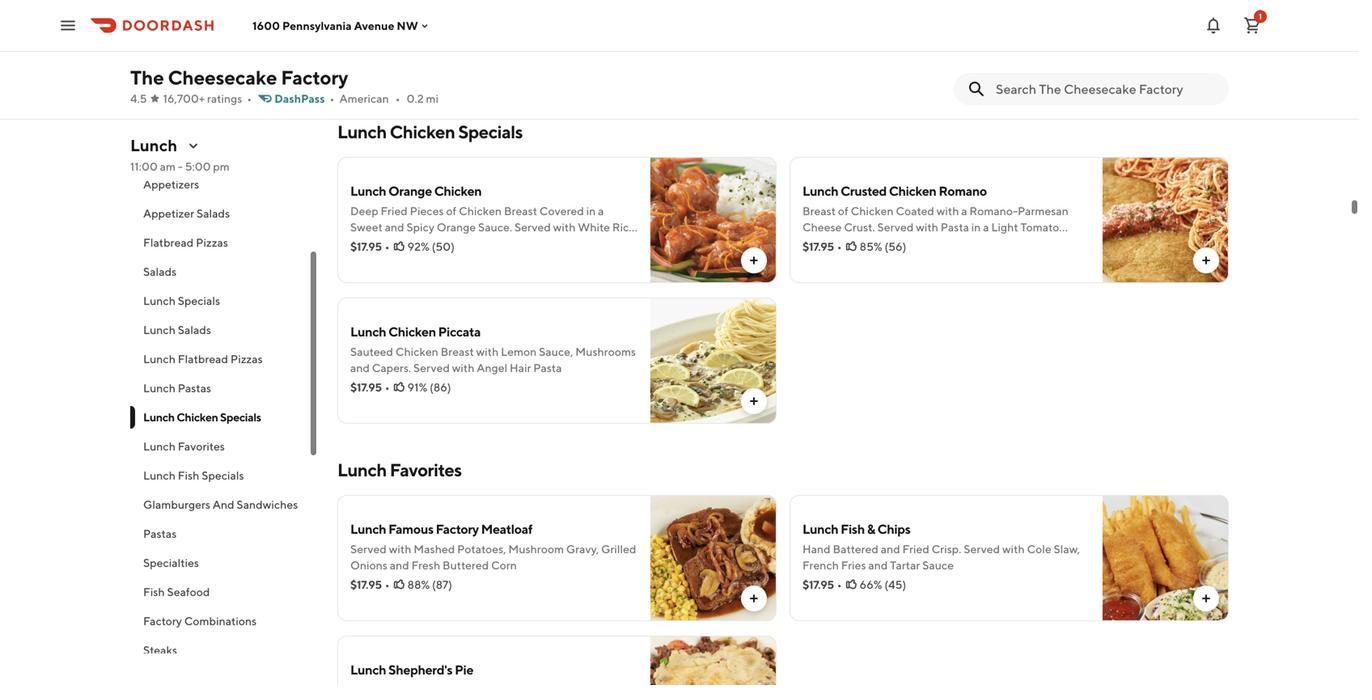 Task type: describe. For each thing, give the bounding box(es) containing it.
fish seafood
[[143, 585, 210, 599]]

• down the cheesecake factory
[[247, 92, 252, 105]]

92% (50)
[[408, 240, 455, 253]]

(87)
[[432, 578, 452, 591]]

spicy
[[407, 220, 435, 234]]

on
[[463, 23, 476, 36]]

corn
[[491, 559, 517, 572]]

appetizer
[[143, 207, 194, 220]]

$17.95 for lunch crusted chicken romano
[[803, 240, 834, 253]]

0 horizontal spatial orange
[[388, 183, 432, 199]]

90% (20)
[[411, 42, 459, 56]]

5:00
[[185, 160, 211, 173]]

garlic,
[[587, 7, 620, 20]]

and inside lunch famous factory meatloaf served with mashed potatoes, mushroom gravy, grilled onions and fresh buttered corn
[[390, 559, 409, 572]]

pastas inside button
[[143, 527, 177, 540]]

sauce inside lunch fish & chips hand battered and fried crisp. served with cole slaw, french fries and tartar sauce
[[922, 559, 954, 572]]

lunch inside lunch fish & chips hand battered and fried crisp. served with cole slaw, french fries and tartar sauce
[[803, 521, 838, 537]]

lunch favorites inside the lunch favorites button
[[143, 440, 225, 453]]

$17.95 • for fish
[[803, 578, 842, 591]]

1 button
[[1236, 9, 1269, 42]]

lunch fish specials button
[[130, 461, 318, 490]]

91% (86)
[[408, 381, 451, 394]]

top
[[478, 23, 497, 36]]

(20)
[[437, 42, 459, 56]]

sauce inside lunch crusted chicken romano breast of chicken coated with a romano-parmesan cheese crust. served with pasta in a light tomato sauce
[[803, 237, 834, 250]]

• left '0.2' in the top left of the page
[[395, 92, 400, 105]]

glamburgers
[[143, 498, 210, 511]]

pastas button
[[130, 519, 318, 549]]

specialties
[[143, 556, 199, 570]]

1 vertical spatial lunch favorites
[[337, 460, 462, 481]]

(56)
[[885, 240, 906, 253]]

crust.
[[844, 220, 875, 234]]

pastas inside button
[[178, 381, 211, 395]]

$17.95 for lunch famous factory meatloaf
[[350, 578, 382, 591]]

and
[[213, 498, 234, 511]]

lunch chicken piccata sauteed chicken breast with lemon sauce, mushrooms and capers. served with angel hair pasta
[[350, 324, 636, 375]]

salads button
[[130, 257, 318, 286]]

flatbread pizzas button
[[130, 228, 318, 257]]

notification bell image
[[1204, 16, 1223, 35]]

with inside lunch orange chicken deep fried pieces of chicken breast covered in a sweet and spicy orange sauce. served with white rice and vegetables
[[553, 220, 576, 234]]

66% (45)
[[860, 578, 906, 591]]

of inside lunch crusted chicken romano breast of chicken coated with a romano-parmesan cheese crust. served with pasta in a light tomato sauce
[[838, 204, 849, 218]]

lunch inside lunch chicken piccata sauteed chicken breast with lemon sauce, mushrooms and capers. served with angel hair pasta
[[350, 324, 386, 339]]

92%
[[408, 240, 430, 253]]

sweet
[[350, 220, 383, 234]]

appetizer salads button
[[130, 199, 318, 228]]

16,700+
[[163, 92, 205, 105]]

grilled
[[601, 542, 636, 556]]

pizzas inside "button"
[[230, 352, 263, 366]]

lemon,
[[546, 7, 584, 20]]

factory for cheesecake
[[281, 66, 348, 89]]

lunch shepherd's pie image
[[651, 636, 777, 685]]

onions
[[350, 559, 388, 572]]

and down sweet on the top left of the page
[[350, 237, 370, 250]]

in inside lunch crusted chicken romano breast of chicken coated with a romano-parmesan cheese crust. served with pasta in a light tomato sauce
[[972, 220, 981, 234]]

lunch fish specials
[[143, 469, 244, 482]]

add item to cart image for lunch chicken piccata
[[748, 395, 761, 408]]

with down piccata
[[452, 361, 475, 375]]

fried inside lunch orange chicken deep fried pieces of chicken breast covered in a sweet and spicy orange sauce. served with white rice and vegetables
[[381, 204, 408, 218]]

11:00 am - 5:00 pm
[[130, 160, 230, 173]]

lunch inside lunch crusted chicken romano breast of chicken coated with a romano-parmesan cheese crust. served with pasta in a light tomato sauce
[[803, 183, 838, 199]]

Item Search search field
[[996, 80, 1216, 98]]

avenue
[[354, 19, 394, 32]]

with inside lunch famous factory meatloaf served with mashed potatoes, mushroom gravy, grilled onions and fresh buttered corn
[[389, 542, 411, 556]]

fish seafood button
[[130, 578, 318, 607]]

tomatoes,
[[491, 7, 544, 20]]

$24.95 •
[[350, 42, 393, 56]]

lunch shrimp with angel hair image
[[651, 0, 777, 86]]

capers.
[[372, 361, 411, 375]]

nw
[[397, 19, 418, 32]]

pieces
[[410, 204, 444, 218]]

with up on
[[466, 7, 489, 20]]

potatoes,
[[457, 542, 506, 556]]

salads for lunch salads
[[178, 323, 211, 337]]

specials inside "button"
[[202, 469, 244, 482]]

herbs
[[350, 23, 381, 36]]

$24.95
[[350, 42, 386, 56]]

• for 88%
[[385, 578, 390, 591]]

served inside lunch crusted chicken romano breast of chicken coated with a romano-parmesan cheese crust. served with pasta in a light tomato sauce
[[877, 220, 914, 234]]

of right 'touch'
[[384, 39, 395, 53]]

$17.95 • for orange
[[350, 240, 390, 253]]

1600
[[252, 19, 280, 32]]

88% (87)
[[408, 578, 452, 591]]

lunch favorites button
[[130, 432, 318, 461]]

glamburgers and sandwiches button
[[130, 490, 318, 519]]

88%
[[408, 578, 430, 591]]

a inside large shrimp sauteed with tomatoes, lemon, garlic, herbs and fresh basil on top of angel hair pasta with a touch of marinara sauce
[[625, 23, 630, 36]]

mushrooms
[[575, 345, 636, 358]]

lunch inside lunch orange chicken deep fried pieces of chicken breast covered in a sweet and spicy orange sauce. served with white rice and vegetables
[[350, 183, 386, 199]]

lunch salads
[[143, 323, 211, 337]]

with down garlic, on the left of page
[[600, 23, 622, 36]]

lunch famous factory meatloaf served with mashed potatoes, mushroom gravy, grilled onions and fresh buttered corn
[[350, 521, 636, 572]]

a inside lunch orange chicken deep fried pieces of chicken breast covered in a sweet and spicy orange sauce. served with white rice and vegetables
[[598, 204, 604, 218]]

open menu image
[[58, 16, 78, 35]]

the
[[130, 66, 164, 89]]

lunch pastas button
[[130, 374, 318, 403]]

basil
[[436, 23, 461, 36]]

american
[[339, 92, 389, 105]]

• for 85%
[[837, 240, 842, 253]]

lunch orange chicken image
[[651, 157, 777, 283]]

cheese
[[803, 220, 842, 234]]

served inside lunch chicken piccata sauteed chicken breast with lemon sauce, mushrooms and capers. served with angel hair pasta
[[413, 361, 450, 375]]

fish inside button
[[143, 585, 165, 599]]

crusted
[[841, 183, 887, 199]]

sandwiches
[[237, 498, 298, 511]]

hair for piccata
[[510, 361, 531, 375]]

lunch crusted chicken romano breast of chicken coated with a romano-parmesan cheese crust. served with pasta in a light tomato sauce
[[803, 183, 1069, 250]]

of right top
[[500, 23, 510, 36]]

and down chips
[[881, 542, 900, 556]]

pennsylvania
[[282, 19, 352, 32]]

sauce inside large shrimp sauteed with tomatoes, lemon, garlic, herbs and fresh basil on top of angel hair pasta with a touch of marinara sauce
[[445, 39, 476, 53]]

• left the american on the left of the page
[[330, 92, 335, 105]]

dashpass
[[274, 92, 325, 105]]

parmesan
[[1018, 204, 1069, 218]]

shrimp
[[382, 7, 419, 20]]

• for 90%
[[389, 42, 393, 56]]

$17.95 • for crusted
[[803, 240, 842, 253]]

cole
[[1027, 542, 1052, 556]]

angel for piccata
[[477, 361, 507, 375]]

breast inside lunch orange chicken deep fried pieces of chicken breast covered in a sweet and spicy orange sauce. served with white rice and vegetables
[[504, 204, 537, 218]]

1600 pennsylvania avenue nw
[[252, 19, 418, 32]]

sauce.
[[478, 220, 512, 234]]

appetizer salads
[[143, 207, 230, 220]]

battered
[[833, 542, 879, 556]]

breast inside lunch crusted chicken romano breast of chicken coated with a romano-parmesan cheese crust. served with pasta in a light tomato sauce
[[803, 204, 836, 218]]

with inside lunch fish & chips hand battered and fried crisp. served with cole slaw, french fries and tartar sauce
[[1002, 542, 1025, 556]]

lunch shepherd's pie
[[350, 662, 473, 678]]

served inside lunch famous factory meatloaf served with mashed potatoes, mushroom gravy, grilled onions and fresh buttered corn
[[350, 542, 387, 556]]

(86)
[[430, 381, 451, 394]]

white
[[578, 220, 610, 234]]

menus image
[[187, 139, 200, 152]]

slaw,
[[1054, 542, 1080, 556]]

90%
[[411, 42, 435, 56]]

• for 66%
[[837, 578, 842, 591]]

add item to cart image for meatloaf
[[748, 592, 761, 605]]

gravy,
[[566, 542, 599, 556]]



Task type: locate. For each thing, give the bounding box(es) containing it.
(50)
[[432, 240, 455, 253]]

1 vertical spatial pastas
[[143, 527, 177, 540]]

fresh down mashed
[[411, 559, 440, 572]]

0 vertical spatial angel
[[512, 23, 543, 36]]

1 vertical spatial fried
[[903, 542, 930, 556]]

specialties button
[[130, 549, 318, 578]]

$17.95 down "cheese"
[[803, 240, 834, 253]]

fish for &
[[841, 521, 865, 537]]

• right $24.95
[[389, 42, 393, 56]]

0 horizontal spatial fried
[[381, 204, 408, 218]]

0 vertical spatial salads
[[197, 207, 230, 220]]

angel inside lunch chicken piccata sauteed chicken breast with lemon sauce, mushrooms and capers. served with angel hair pasta
[[477, 361, 507, 375]]

2 horizontal spatial sauce
[[922, 559, 954, 572]]

angel down the tomatoes,
[[512, 23, 543, 36]]

pizzas down the lunch salads button at the left
[[230, 352, 263, 366]]

2 vertical spatial add item to cart image
[[1200, 592, 1213, 605]]

1 vertical spatial sauteed
[[350, 345, 393, 358]]

appetizers button
[[130, 170, 318, 199]]

and up 88%
[[390, 559, 409, 572]]

0 vertical spatial add item to cart image
[[748, 254, 761, 267]]

fresh
[[405, 23, 434, 36], [411, 559, 440, 572]]

0 horizontal spatial fish
[[143, 585, 165, 599]]

in up "white"
[[586, 204, 596, 218]]

lunch
[[337, 121, 387, 142], [130, 136, 177, 155], [350, 183, 386, 199], [803, 183, 838, 199], [143, 294, 176, 307], [143, 323, 176, 337], [350, 324, 386, 339], [143, 352, 176, 366], [143, 381, 176, 395], [143, 411, 175, 424], [143, 440, 176, 453], [337, 460, 387, 481], [143, 469, 176, 482], [350, 521, 386, 537], [803, 521, 838, 537], [350, 662, 386, 678]]

seafood
[[167, 585, 210, 599]]

hair inside lunch chicken piccata sauteed chicken breast with lemon sauce, mushrooms and capers. served with angel hair pasta
[[510, 361, 531, 375]]

-
[[178, 160, 183, 173]]

1 horizontal spatial in
[[972, 220, 981, 234]]

$17.95 down sweet on the top left of the page
[[350, 240, 382, 253]]

2 horizontal spatial breast
[[803, 204, 836, 218]]

sauteed inside large shrimp sauteed with tomatoes, lemon, garlic, herbs and fresh basil on top of angel hair pasta with a touch of marinara sauce
[[421, 7, 464, 20]]

pm
[[213, 160, 230, 173]]

glamburgers and sandwiches
[[143, 498, 298, 511]]

factory for famous
[[436, 521, 479, 537]]

chicken
[[390, 121, 455, 142], [434, 183, 482, 199], [889, 183, 937, 199], [459, 204, 502, 218], [851, 204, 894, 218], [388, 324, 436, 339], [396, 345, 438, 358], [177, 411, 218, 424]]

$17.95 for lunch orange chicken
[[350, 240, 382, 253]]

flatbread
[[143, 236, 194, 249], [178, 352, 228, 366]]

fries
[[841, 559, 866, 572]]

0 horizontal spatial factory
[[143, 614, 182, 628]]

flatbread down the lunch salads button at the left
[[178, 352, 228, 366]]

am
[[160, 160, 176, 173]]

pasta for sauteed
[[569, 23, 598, 36]]

1 horizontal spatial factory
[[281, 66, 348, 89]]

lunch fish & chips hand battered and fried crisp. served with cole slaw, french fries and tartar sauce
[[803, 521, 1080, 572]]

pizzas inside button
[[196, 236, 228, 249]]

fried
[[381, 204, 408, 218], [903, 542, 930, 556]]

0 vertical spatial sauteed
[[421, 7, 464, 20]]

2 vertical spatial factory
[[143, 614, 182, 628]]

fresh inside lunch famous factory meatloaf served with mashed potatoes, mushroom gravy, grilled onions and fresh buttered corn
[[411, 559, 440, 572]]

lunch inside lunch famous factory meatloaf served with mashed potatoes, mushroom gravy, grilled onions and fresh buttered corn
[[350, 521, 386, 537]]

hair down lemon, on the left top of page
[[545, 23, 567, 36]]

0 horizontal spatial pasta
[[533, 361, 562, 375]]

factory up steaks
[[143, 614, 182, 628]]

0 vertical spatial orange
[[388, 183, 432, 199]]

with down covered
[[553, 220, 576, 234]]

0 vertical spatial favorites
[[178, 440, 225, 453]]

with down famous
[[389, 542, 411, 556]]

with down coated
[[916, 220, 938, 234]]

pizzas down 'appetizer salads' button
[[196, 236, 228, 249]]

french
[[803, 559, 839, 572]]

vegetables
[[372, 237, 430, 250]]

sauteed inside lunch chicken piccata sauteed chicken breast with lemon sauce, mushrooms and capers. served with angel hair pasta
[[350, 345, 393, 358]]

served down covered
[[515, 220, 551, 234]]

$17.95 • down "cheese"
[[803, 240, 842, 253]]

orange up (50)
[[437, 220, 476, 234]]

tomato
[[1021, 220, 1059, 234]]

pasta inside large shrimp sauteed with tomatoes, lemon, garlic, herbs and fresh basil on top of angel hair pasta with a touch of marinara sauce
[[569, 23, 598, 36]]

breast inside lunch chicken piccata sauteed chicken breast with lemon sauce, mushrooms and capers. served with angel hair pasta
[[441, 345, 474, 358]]

sauce
[[445, 39, 476, 53], [803, 237, 834, 250], [922, 559, 954, 572]]

dashpass •
[[274, 92, 335, 105]]

2 vertical spatial sauce
[[922, 559, 954, 572]]

lunch orange chicken deep fried pieces of chicken breast covered in a sweet and spicy orange sauce. served with white rice and vegetables
[[350, 183, 635, 250]]

1 horizontal spatial angel
[[512, 23, 543, 36]]

• down capers.
[[385, 381, 390, 394]]

sauteed up capers.
[[350, 345, 393, 358]]

factory inside lunch famous factory meatloaf served with mashed potatoes, mushroom gravy, grilled onions and fresh buttered corn
[[436, 521, 479, 537]]

sauteed up basil
[[421, 7, 464, 20]]

fresh inside large shrimp sauteed with tomatoes, lemon, garlic, herbs and fresh basil on top of angel hair pasta with a touch of marinara sauce
[[405, 23, 434, 36]]

0 vertical spatial factory
[[281, 66, 348, 89]]

served right crisp.
[[964, 542, 1000, 556]]

and up 66% (45)
[[868, 559, 888, 572]]

0 vertical spatial lunch favorites
[[143, 440, 225, 453]]

91%
[[408, 381, 428, 394]]

0 vertical spatial pizzas
[[196, 236, 228, 249]]

lunch chicken piccata image
[[651, 298, 777, 424]]

lunch favorites
[[143, 440, 225, 453], [337, 460, 462, 481]]

1 horizontal spatial lunch chicken specials
[[337, 121, 523, 142]]

0 vertical spatial fried
[[381, 204, 408, 218]]

salads for appetizer salads
[[197, 207, 230, 220]]

the cheesecake factory
[[130, 66, 348, 89]]

and up vegetables
[[385, 220, 404, 234]]

with left 'cole'
[[1002, 542, 1025, 556]]

salads up lunch flatbread pizzas
[[178, 323, 211, 337]]

salads up lunch specials
[[143, 265, 177, 278]]

with left the lemon
[[476, 345, 499, 358]]

fried right deep
[[381, 204, 408, 218]]

steaks button
[[130, 636, 318, 665]]

breast up "cheese"
[[803, 204, 836, 218]]

•
[[389, 42, 393, 56], [247, 92, 252, 105], [330, 92, 335, 105], [395, 92, 400, 105], [385, 240, 390, 253], [837, 240, 842, 253], [385, 381, 390, 394], [385, 578, 390, 591], [837, 578, 842, 591]]

1 vertical spatial salads
[[143, 265, 177, 278]]

4.5
[[130, 92, 147, 105]]

1 vertical spatial factory
[[436, 521, 479, 537]]

0 vertical spatial sauce
[[445, 39, 476, 53]]

fried up tartar
[[903, 542, 930, 556]]

lunch salads button
[[130, 316, 318, 345]]

favorites inside button
[[178, 440, 225, 453]]

of up crust.
[[838, 204, 849, 218]]

0 vertical spatial fish
[[178, 469, 199, 482]]

in down the romano-
[[972, 220, 981, 234]]

in inside lunch orange chicken deep fried pieces of chicken breast covered in a sweet and spicy orange sauce. served with white rice and vegetables
[[586, 204, 596, 218]]

1 horizontal spatial favorites
[[390, 460, 462, 481]]

1 horizontal spatial pizzas
[[230, 352, 263, 366]]

fish up glamburgers
[[178, 469, 199, 482]]

lunch favorites up lunch fish specials in the bottom left of the page
[[143, 440, 225, 453]]

0 vertical spatial lunch chicken specials
[[337, 121, 523, 142]]

pasta down lemon, on the left top of page
[[569, 23, 598, 36]]

hair inside large shrimp sauteed with tomatoes, lemon, garlic, herbs and fresh basil on top of angel hair pasta with a touch of marinara sauce
[[545, 23, 567, 36]]

lunch fish & chips image
[[1103, 495, 1229, 621]]

factory combinations button
[[130, 607, 318, 636]]

$17.95 • for chicken
[[350, 381, 390, 394]]

sauce down "cheese"
[[803, 237, 834, 250]]

add item to cart image for romano
[[1200, 254, 1213, 267]]

0 horizontal spatial pastas
[[143, 527, 177, 540]]

1 vertical spatial in
[[972, 220, 981, 234]]

served inside lunch orange chicken deep fried pieces of chicken breast covered in a sweet and spicy orange sauce. served with white rice and vegetables
[[515, 220, 551, 234]]

coated
[[896, 204, 934, 218]]

1 horizontal spatial pastas
[[178, 381, 211, 395]]

0 vertical spatial pasta
[[569, 23, 598, 36]]

0 horizontal spatial angel
[[477, 361, 507, 375]]

$17.95 down onions
[[350, 578, 382, 591]]

• for 91%
[[385, 381, 390, 394]]

2 vertical spatial pasta
[[533, 361, 562, 375]]

$17.95 down capers.
[[350, 381, 382, 394]]

1 vertical spatial hair
[[510, 361, 531, 375]]

fish down specialties
[[143, 585, 165, 599]]

add item to cart image for lunch fish & chips
[[1200, 592, 1213, 605]]

0 vertical spatial add item to cart image
[[1200, 254, 1213, 267]]

marinara
[[397, 39, 443, 53]]

favorites up famous
[[390, 460, 462, 481]]

$17.95 • down sweet on the top left of the page
[[350, 240, 390, 253]]

$17.95 down french
[[803, 578, 834, 591]]

$17.95 • down capers.
[[350, 381, 390, 394]]

lunch chicken specials down lunch pastas button
[[143, 411, 261, 424]]

piccata
[[438, 324, 481, 339]]

$17.95 for lunch fish & chips
[[803, 578, 834, 591]]

1 horizontal spatial orange
[[437, 220, 476, 234]]

2 horizontal spatial pasta
[[941, 220, 969, 234]]

of inside lunch orange chicken deep fried pieces of chicken breast covered in a sweet and spicy orange sauce. served with white rice and vegetables
[[446, 204, 457, 218]]

deep
[[350, 204, 378, 218]]

$17.95
[[350, 240, 382, 253], [803, 240, 834, 253], [350, 381, 382, 394], [350, 578, 382, 591], [803, 578, 834, 591]]

lunch specials button
[[130, 286, 318, 316]]

add item to cart image
[[1200, 254, 1213, 267], [748, 592, 761, 605]]

large
[[350, 7, 380, 20]]

0 horizontal spatial pizzas
[[196, 236, 228, 249]]

0 vertical spatial fresh
[[405, 23, 434, 36]]

$17.95 • down onions
[[350, 578, 390, 591]]

1 vertical spatial fish
[[841, 521, 865, 537]]

$17.95 for lunch chicken piccata
[[350, 381, 382, 394]]

mashed
[[414, 542, 455, 556]]

0 horizontal spatial breast
[[441, 345, 474, 358]]

0 horizontal spatial sauteed
[[350, 345, 393, 358]]

1 horizontal spatial sauteed
[[421, 7, 464, 20]]

0 horizontal spatial lunch chicken specials
[[143, 411, 261, 424]]

1 horizontal spatial sauce
[[803, 237, 834, 250]]

fried inside lunch fish & chips hand battered and fried crisp. served with cole slaw, french fries and tartar sauce
[[903, 542, 930, 556]]

1 items, open order cart image
[[1243, 16, 1262, 35]]

angel down the lemon
[[477, 361, 507, 375]]

factory inside factory combinations button
[[143, 614, 182, 628]]

factory up dashpass • at the top left
[[281, 66, 348, 89]]

romano-
[[970, 204, 1018, 218]]

lunch crusted chicken romano image
[[1103, 157, 1229, 283]]

flatbread down appetizer
[[143, 236, 194, 249]]

hair down the lemon
[[510, 361, 531, 375]]

appetizers
[[143, 178, 199, 191]]

16,700+ ratings •
[[163, 92, 252, 105]]

• for 92%
[[385, 240, 390, 253]]

1 vertical spatial orange
[[437, 220, 476, 234]]

pasta for chicken
[[941, 220, 969, 234]]

pasta down sauce,
[[533, 361, 562, 375]]

0 horizontal spatial lunch favorites
[[143, 440, 225, 453]]

1 vertical spatial pizzas
[[230, 352, 263, 366]]

pasta inside lunch crusted chicken romano breast of chicken coated with a romano-parmesan cheese crust. served with pasta in a light tomato sauce
[[941, 220, 969, 234]]

fish left &
[[841, 521, 865, 537]]

0 horizontal spatial hair
[[510, 361, 531, 375]]

add item to cart image for lunch orange chicken
[[748, 254, 761, 267]]

• left 92%
[[385, 240, 390, 253]]

2 vertical spatial fish
[[143, 585, 165, 599]]

factory combinations
[[143, 614, 257, 628]]

hair for sauteed
[[545, 23, 567, 36]]

$17.95 • down french
[[803, 578, 842, 591]]

meatloaf
[[481, 521, 533, 537]]

fresh up marinara
[[405, 23, 434, 36]]

large shrimp sauteed with tomatoes, lemon, garlic, herbs and fresh basil on top of angel hair pasta with a touch of marinara sauce
[[350, 7, 630, 53]]

and inside lunch chicken piccata sauteed chicken breast with lemon sauce, mushrooms and capers. served with angel hair pasta
[[350, 361, 370, 375]]

flatbread inside button
[[143, 236, 194, 249]]

• down "cheese"
[[837, 240, 842, 253]]

breast up sauce.
[[504, 204, 537, 218]]

1 vertical spatial sauce
[[803, 237, 834, 250]]

1 vertical spatial lunch chicken specials
[[143, 411, 261, 424]]

1 horizontal spatial fried
[[903, 542, 930, 556]]

orange up pieces at the top left of the page
[[388, 183, 432, 199]]

factory up mashed
[[436, 521, 479, 537]]

ratings
[[207, 92, 242, 105]]

romano
[[939, 183, 987, 199]]

factory
[[281, 66, 348, 89], [436, 521, 479, 537], [143, 614, 182, 628]]

salads inside "button"
[[143, 265, 177, 278]]

served up (56)
[[877, 220, 914, 234]]

0 horizontal spatial favorites
[[178, 440, 225, 453]]

1 vertical spatial pasta
[[941, 220, 969, 234]]

85%
[[860, 240, 882, 253]]

lemon
[[501, 345, 537, 358]]

1 horizontal spatial add item to cart image
[[1200, 254, 1213, 267]]

fish inside lunch fish & chips hand battered and fried crisp. served with cole slaw, french fries and tartar sauce
[[841, 521, 865, 537]]

&
[[867, 521, 875, 537]]

and
[[383, 23, 403, 36], [385, 220, 404, 234], [350, 237, 370, 250], [350, 361, 370, 375], [881, 542, 900, 556], [390, 559, 409, 572], [868, 559, 888, 572]]

1 horizontal spatial hair
[[545, 23, 567, 36]]

touch
[[350, 39, 382, 53]]

$17.95 • for famous
[[350, 578, 390, 591]]

mi
[[426, 92, 439, 105]]

flatbread inside "button"
[[178, 352, 228, 366]]

1 vertical spatial add item to cart image
[[748, 592, 761, 605]]

pizzas
[[196, 236, 228, 249], [230, 352, 263, 366]]

2 horizontal spatial factory
[[436, 521, 479, 537]]

lunch specials
[[143, 294, 220, 307]]

sauce down crisp.
[[922, 559, 954, 572]]

with down romano
[[937, 204, 959, 218]]

• down onions
[[385, 578, 390, 591]]

pasta
[[569, 23, 598, 36], [941, 220, 969, 234], [533, 361, 562, 375]]

1 vertical spatial favorites
[[390, 460, 462, 481]]

1 vertical spatial add item to cart image
[[748, 395, 761, 408]]

fish for specials
[[178, 469, 199, 482]]

lunch chicken specials down mi
[[337, 121, 523, 142]]

buttered
[[443, 559, 489, 572]]

fish inside "button"
[[178, 469, 199, 482]]

1 horizontal spatial breast
[[504, 204, 537, 218]]

0 vertical spatial in
[[586, 204, 596, 218]]

1 horizontal spatial lunch favorites
[[337, 460, 462, 481]]

0 vertical spatial hair
[[545, 23, 567, 36]]

0 horizontal spatial in
[[586, 204, 596, 218]]

served inside lunch fish & chips hand battered and fried crisp. served with cole slaw, french fries and tartar sauce
[[964, 542, 1000, 556]]

• down fries
[[837, 578, 842, 591]]

american • 0.2 mi
[[339, 92, 439, 105]]

1 horizontal spatial pasta
[[569, 23, 598, 36]]

pie
[[455, 662, 473, 678]]

angel for sauteed
[[512, 23, 543, 36]]

pastas up specialties
[[143, 527, 177, 540]]

add item to cart image
[[748, 254, 761, 267], [748, 395, 761, 408], [1200, 592, 1213, 605]]

breast down piccata
[[441, 345, 474, 358]]

steaks
[[143, 644, 177, 657]]

covered
[[540, 204, 584, 218]]

of right pieces at the top left of the page
[[446, 204, 457, 218]]

0 horizontal spatial sauce
[[445, 39, 476, 53]]

hair
[[545, 23, 567, 36], [510, 361, 531, 375]]

1600 pennsylvania avenue nw button
[[252, 19, 431, 32]]

0 horizontal spatial add item to cart image
[[748, 592, 761, 605]]

2 horizontal spatial fish
[[841, 521, 865, 537]]

lunch pastas
[[143, 381, 211, 395]]

sauce down on
[[445, 39, 476, 53]]

0 vertical spatial pastas
[[178, 381, 211, 395]]

1 vertical spatial angel
[[477, 361, 507, 375]]

served up 91% (86)
[[413, 361, 450, 375]]

served up onions
[[350, 542, 387, 556]]

0 vertical spatial flatbread
[[143, 236, 194, 249]]

1 horizontal spatial fish
[[178, 469, 199, 482]]

1
[[1259, 12, 1262, 21]]

lunch famous factory meatloaf image
[[651, 495, 777, 621]]

angel
[[512, 23, 543, 36], [477, 361, 507, 375]]

pastas
[[178, 381, 211, 395], [143, 527, 177, 540]]

light
[[991, 220, 1018, 234]]

lunch chicken specials
[[337, 121, 523, 142], [143, 411, 261, 424]]

1 vertical spatial flatbread
[[178, 352, 228, 366]]

pasta inside lunch chicken piccata sauteed chicken breast with lemon sauce, mushrooms and capers. served with angel hair pasta
[[533, 361, 562, 375]]

shepherd's
[[388, 662, 452, 678]]

combinations
[[184, 614, 257, 628]]

and inside large shrimp sauteed with tomatoes, lemon, garlic, herbs and fresh basil on top of angel hair pasta with a touch of marinara sauce
[[383, 23, 403, 36]]

specials inside button
[[178, 294, 220, 307]]

2 vertical spatial salads
[[178, 323, 211, 337]]

and left capers.
[[350, 361, 370, 375]]

orange
[[388, 183, 432, 199], [437, 220, 476, 234]]

pasta for piccata
[[533, 361, 562, 375]]

and down shrimp
[[383, 23, 403, 36]]

salads down appetizers button
[[197, 207, 230, 220]]

1 vertical spatial fresh
[[411, 559, 440, 572]]

favorites up lunch fish specials in the bottom left of the page
[[178, 440, 225, 453]]

angel inside large shrimp sauteed with tomatoes, lemon, garlic, herbs and fresh basil on top of angel hair pasta with a touch of marinara sauce
[[512, 23, 543, 36]]

pastas down lunch flatbread pizzas
[[178, 381, 211, 395]]

pasta down romano
[[941, 220, 969, 234]]

lunch favorites up famous
[[337, 460, 462, 481]]



Task type: vqa. For each thing, say whether or not it's contained in the screenshot.
the Picaresca Barra De Cafe
no



